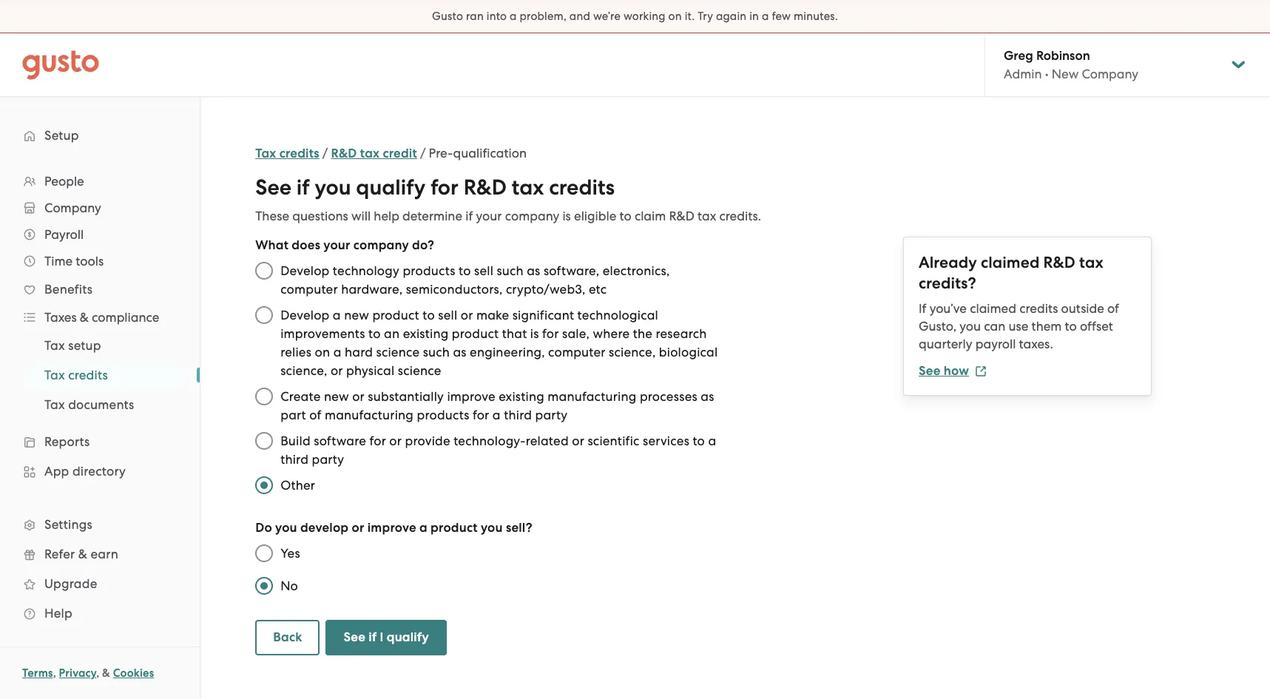 Task type: locate. For each thing, give the bounding box(es) containing it.
develop down does at the top of the page
[[281, 263, 330, 278]]

1 horizontal spatial such
[[497, 263, 524, 278]]

sell down semiconductors,
[[438, 308, 458, 323]]

0 vertical spatial qualify
[[356, 175, 426, 201]]

0 horizontal spatial science,
[[281, 363, 327, 378]]

products down the do?
[[403, 263, 456, 278]]

1 horizontal spatial /
[[420, 146, 426, 161]]

1 horizontal spatial if
[[369, 630, 377, 645]]

0 vertical spatial computer
[[281, 282, 338, 297]]

or inside create new or substantially improve existing manufacturing processes as part of manufacturing products for a third party
[[352, 389, 365, 404]]

improve up technology-
[[447, 389, 496, 404]]

third down build
[[281, 452, 309, 467]]

1 horizontal spatial existing
[[499, 389, 545, 404]]

1 vertical spatial such
[[423, 345, 450, 360]]

1 vertical spatial products
[[417, 408, 470, 423]]

tax for tax credits / r&d tax credit / pre-qualification
[[255, 146, 276, 161]]

new
[[1052, 67, 1079, 81]]

1 vertical spatial see
[[919, 363, 941, 379]]

product down make
[[452, 326, 499, 341]]

develop up 'improvements'
[[281, 308, 330, 323]]

such inside develop a new product to sell or make significant technological improvements to an existing product that is for sale, where the research relies on a hard science such as engineering, computer science, biological science, or physical science
[[423, 345, 450, 360]]

claimed up can
[[970, 301, 1017, 316]]

company
[[1082, 67, 1139, 81], [44, 201, 101, 215]]

0 vertical spatial see
[[255, 175, 292, 201]]

1 vertical spatial &
[[78, 547, 87, 562]]

list
[[0, 168, 200, 628], [0, 331, 200, 420]]

what
[[255, 238, 289, 253]]

1 horizontal spatial manufacturing
[[548, 389, 637, 404]]

science, down 'the'
[[609, 345, 656, 360]]

0 horizontal spatial improve
[[368, 520, 416, 536]]

of up offset
[[1108, 301, 1120, 316]]

/ left pre-
[[420, 146, 426, 161]]

1 vertical spatial as
[[453, 345, 467, 360]]

0 vertical spatial company
[[505, 209, 560, 224]]

third up technology-
[[504, 408, 532, 423]]

time tools button
[[15, 248, 185, 275]]

develop inside develop a new product to sell or make significant technological improvements to an existing product that is for sale, where the research relies on a hard science such as engineering, computer science, biological science, or physical science
[[281, 308, 330, 323]]

1 horizontal spatial improve
[[447, 389, 496, 404]]

1 vertical spatial if
[[466, 209, 473, 224]]

2 list from the top
[[0, 331, 200, 420]]

a inside create new or substantially improve existing manufacturing processes as part of manufacturing products for a third party
[[493, 408, 501, 423]]

them
[[1032, 319, 1062, 334]]

see left how
[[919, 363, 941, 379]]

2 vertical spatial as
[[701, 389, 715, 404]]

& inside the taxes & compliance 'dropdown button'
[[80, 310, 89, 325]]

1 horizontal spatial sell
[[474, 263, 494, 278]]

tax documents link
[[27, 391, 185, 418]]

to up semiconductors,
[[459, 263, 471, 278]]

1 horizontal spatial see
[[344, 630, 366, 645]]

0 vertical spatial such
[[497, 263, 524, 278]]

computer
[[281, 282, 338, 297], [548, 345, 606, 360]]

use
[[1009, 319, 1029, 334]]

sell inside develop a new product to sell or make significant technological improvements to an existing product that is for sale, where the research relies on a hard science such as engineering, computer science, biological science, or physical science
[[438, 308, 458, 323]]

qualify inside button
[[387, 630, 429, 645]]

third
[[504, 408, 532, 423], [281, 452, 309, 467]]

for inside create new or substantially improve existing manufacturing processes as part of manufacturing products for a third party
[[473, 408, 490, 423]]

0 horizontal spatial /
[[323, 146, 328, 161]]

1 vertical spatial existing
[[499, 389, 545, 404]]

1 horizontal spatial third
[[504, 408, 532, 423]]

such up crypto/web3, at the left of the page
[[497, 263, 524, 278]]

party
[[535, 408, 568, 423], [312, 452, 344, 467]]

1 vertical spatial computer
[[548, 345, 606, 360]]

0 horizontal spatial company
[[44, 201, 101, 215]]

to left claim
[[620, 209, 632, 224]]

& left earn
[[78, 547, 87, 562]]

0 vertical spatial science,
[[609, 345, 656, 360]]

time tools
[[44, 254, 104, 269]]

help link
[[15, 600, 185, 627]]

or
[[461, 308, 473, 323], [331, 363, 343, 378], [352, 389, 365, 404], [390, 434, 402, 448], [572, 434, 585, 448], [352, 520, 364, 536]]

see how
[[919, 363, 970, 379]]

1 horizontal spatial on
[[669, 10, 682, 23]]

credits up tax documents
[[68, 368, 108, 383]]

already claimed r&d tax credits?
[[919, 253, 1104, 293]]

0 vertical spatial sell
[[474, 263, 494, 278]]

1 , from the left
[[53, 667, 56, 680]]

existing
[[403, 326, 449, 341], [499, 389, 545, 404]]

such up the "substantially"
[[423, 345, 450, 360]]

1 vertical spatial qualify
[[387, 630, 429, 645]]

1 vertical spatial tax credits link
[[27, 362, 185, 389]]

earn
[[91, 547, 118, 562]]

or down physical
[[352, 389, 365, 404]]

if left the i on the left bottom of the page
[[369, 630, 377, 645]]

tax down tax setup
[[44, 368, 65, 383]]

settings
[[44, 517, 92, 532]]

2 vertical spatial &
[[102, 667, 110, 680]]

tools
[[76, 254, 104, 269]]

these questions will help determine if your company is eligible to claim r&d tax credits.
[[255, 209, 762, 224]]

tax inside already claimed r&d tax credits?
[[1080, 253, 1104, 272]]

0 horizontal spatial of
[[310, 408, 322, 423]]

of inside if you've claimed credits outside of gusto, you can use them to offset quarterly payroll taxes.
[[1108, 301, 1120, 316]]

&
[[80, 310, 89, 325], [78, 547, 87, 562], [102, 667, 110, 680]]

hardware,
[[341, 282, 403, 297]]

tax down taxes
[[44, 338, 65, 353]]

2 horizontal spatial see
[[919, 363, 941, 379]]

taxes & compliance button
[[15, 304, 185, 331]]

r&d up outside
[[1044, 253, 1076, 272]]

0 horizontal spatial as
[[453, 345, 467, 360]]

tax up outside
[[1080, 253, 1104, 272]]

tax left credits.
[[698, 209, 717, 224]]

as right processes
[[701, 389, 715, 404]]

credits up them
[[1020, 301, 1059, 316]]

qualify for you
[[356, 175, 426, 201]]

admin
[[1004, 67, 1042, 81]]

2 vertical spatial if
[[369, 630, 377, 645]]

services
[[643, 434, 690, 448]]

0 horizontal spatial tax credits link
[[27, 362, 185, 389]]

, left cookies
[[96, 667, 99, 680]]

we're
[[593, 10, 621, 23]]

r&d left credit
[[331, 146, 357, 161]]

does
[[292, 238, 321, 253]]

Yes radio
[[248, 537, 281, 570]]

Other radio
[[248, 469, 281, 502]]

1 vertical spatial improve
[[368, 520, 416, 536]]

your right determine
[[476, 209, 502, 224]]

1 vertical spatial develop
[[281, 308, 330, 323]]

or right related
[[572, 434, 585, 448]]

0 horizontal spatial third
[[281, 452, 309, 467]]

you've
[[930, 301, 967, 316]]

0 vertical spatial tax credits link
[[255, 146, 320, 161]]

credits inside list
[[68, 368, 108, 383]]

1 vertical spatial new
[[324, 389, 349, 404]]

if up questions
[[297, 175, 310, 201]]

1 horizontal spatial party
[[535, 408, 568, 423]]

1 vertical spatial third
[[281, 452, 309, 467]]

improve inside create new or substantially improve existing manufacturing processes as part of manufacturing products for a third party
[[447, 389, 496, 404]]

improve right "develop"
[[368, 520, 416, 536]]

is inside develop a new product to sell or make significant technological improvements to an existing product that is for sale, where the research relies on a hard science such as engineering, computer science, biological science, or physical science
[[531, 326, 539, 341]]

0 horizontal spatial ,
[[53, 667, 56, 680]]

processes
[[640, 389, 698, 404]]

develop a new product to sell or make significant technological improvements to an existing product that is for sale, where the research relies on a hard science such as engineering, computer science, biological science, or physical science
[[281, 308, 718, 378]]

on inside develop a new product to sell or make significant technological improvements to an existing product that is for sale, where the research relies on a hard science such as engineering, computer science, biological science, or physical science
[[315, 345, 330, 360]]

1 / from the left
[[323, 146, 328, 161]]

how
[[944, 363, 970, 379]]

if for see if i qualify
[[369, 630, 377, 645]]

0 horizontal spatial existing
[[403, 326, 449, 341]]

0 horizontal spatial on
[[315, 345, 330, 360]]

to left an
[[369, 326, 381, 341]]

computer down sale,
[[548, 345, 606, 360]]

on down 'improvements'
[[315, 345, 330, 360]]

existing down the engineering,
[[499, 389, 545, 404]]

research
[[656, 326, 707, 341]]

payroll
[[976, 337, 1016, 352]]

cookies button
[[113, 665, 154, 682]]

to down outside
[[1065, 319, 1077, 334]]

0 vertical spatial as
[[527, 263, 541, 278]]

1 horizontal spatial computer
[[548, 345, 606, 360]]

tax up these
[[255, 146, 276, 161]]

0 vertical spatial develop
[[281, 263, 330, 278]]

reports
[[44, 434, 90, 449]]

the
[[633, 326, 653, 341]]

cookies
[[113, 667, 154, 680]]

1 vertical spatial company
[[44, 201, 101, 215]]

as inside create new or substantially improve existing manufacturing processes as part of manufacturing products for a third party
[[701, 389, 715, 404]]

make
[[477, 308, 509, 323]]

is
[[563, 209, 571, 224], [531, 326, 539, 341]]

see up these
[[255, 175, 292, 201]]

company right new
[[1082, 67, 1139, 81]]

qualify right the i on the left bottom of the page
[[387, 630, 429, 645]]

as up crypto/web3, at the left of the page
[[527, 263, 541, 278]]

0 vertical spatial products
[[403, 263, 456, 278]]

gusto ran into a problem, and we're working on it. try again in a few minutes.
[[432, 10, 838, 23]]

1 vertical spatial of
[[310, 408, 322, 423]]

existing right an
[[403, 326, 449, 341]]

documents
[[68, 397, 134, 412]]

tax for tax credits
[[44, 368, 65, 383]]

taxes & compliance
[[44, 310, 159, 325]]

0 horizontal spatial company
[[354, 238, 409, 253]]

software
[[314, 434, 366, 448]]

app
[[44, 464, 69, 479]]

you left can
[[960, 319, 981, 334]]

0 vertical spatial of
[[1108, 301, 1120, 316]]

new right create at the bottom
[[324, 389, 349, 404]]

0 vertical spatial product
[[373, 308, 420, 323]]

sell up semiconductors,
[[474, 263, 494, 278]]

see for see if you qualify for r&d tax credits
[[255, 175, 292, 201]]

products inside create new or substantially improve existing manufacturing processes as part of manufacturing products for a third party
[[417, 408, 470, 423]]

,
[[53, 667, 56, 680], [96, 667, 99, 680]]

1 vertical spatial claimed
[[970, 301, 1017, 316]]

company inside dropdown button
[[44, 201, 101, 215]]

0 vertical spatial is
[[563, 209, 571, 224]]

0 vertical spatial your
[[476, 209, 502, 224]]

manufacturing up software
[[325, 408, 414, 423]]

0 horizontal spatial is
[[531, 326, 539, 341]]

, left the privacy link
[[53, 667, 56, 680]]

0 vertical spatial third
[[504, 408, 532, 423]]

0 vertical spatial existing
[[403, 326, 449, 341]]

do?
[[412, 238, 434, 253]]

0 vertical spatial claimed
[[981, 253, 1040, 272]]

1 vertical spatial on
[[315, 345, 330, 360]]

claimed right already
[[981, 253, 1040, 272]]

build software for or provide technology-related or scientific services to a third party
[[281, 434, 717, 467]]

& right taxes
[[80, 310, 89, 325]]

r&d down qualification
[[464, 175, 507, 201]]

0 vertical spatial party
[[535, 408, 568, 423]]

as left the engineering,
[[453, 345, 467, 360]]

company left eligible
[[505, 209, 560, 224]]

tax setup
[[44, 338, 101, 353]]

on
[[669, 10, 682, 23], [315, 345, 330, 360]]

of inside create new or substantially improve existing manufacturing processes as part of manufacturing products for a third party
[[310, 408, 322, 423]]

claim
[[635, 209, 666, 224]]

0 horizontal spatial manufacturing
[[325, 408, 414, 423]]

your right does at the top of the page
[[324, 238, 351, 253]]

0 horizontal spatial see
[[255, 175, 292, 201]]

science up the "substantially"
[[398, 363, 442, 378]]

do you develop or improve a product you sell?
[[255, 520, 533, 536]]

science down an
[[376, 345, 420, 360]]

1 horizontal spatial of
[[1108, 301, 1120, 316]]

it.
[[685, 10, 695, 23]]

to right services
[[693, 434, 705, 448]]

party inside create new or substantially improve existing manufacturing processes as part of manufacturing products for a third party
[[535, 408, 568, 423]]

directory
[[72, 464, 126, 479]]

for up technology-
[[473, 408, 490, 423]]

1 horizontal spatial company
[[1082, 67, 1139, 81]]

see inside button
[[344, 630, 366, 645]]

is left eligible
[[563, 209, 571, 224]]

computer inside develop a new product to sell or make significant technological improvements to an existing product that is for sale, where the research relies on a hard science such as engineering, computer science, biological science, or physical science
[[548, 345, 606, 360]]

payroll
[[44, 227, 84, 242]]

new down hardware,
[[344, 308, 369, 323]]

1 horizontal spatial as
[[527, 263, 541, 278]]

product left sell?
[[431, 520, 478, 536]]

2 horizontal spatial as
[[701, 389, 715, 404]]

manufacturing up scientific
[[548, 389, 637, 404]]

gusto navigation element
[[0, 97, 200, 652]]

0 vertical spatial new
[[344, 308, 369, 323]]

develop inside "develop technology products to sell such as software, electronics, computer hardware, semiconductors, crypto/web3, etc"
[[281, 263, 330, 278]]

company down people
[[44, 201, 101, 215]]

r&d inside already claimed r&d tax credits?
[[1044, 253, 1076, 272]]

improve for or
[[368, 520, 416, 536]]

significant
[[513, 308, 574, 323]]

science, down relies
[[281, 363, 327, 378]]

is right that at top left
[[531, 326, 539, 341]]

your
[[476, 209, 502, 224], [324, 238, 351, 253]]

tax down tax credits
[[44, 397, 65, 412]]

for right software
[[370, 434, 386, 448]]

r&d right claim
[[669, 209, 695, 224]]

0 vertical spatial improve
[[447, 389, 496, 404]]

1 vertical spatial science
[[398, 363, 442, 378]]

0 vertical spatial &
[[80, 310, 89, 325]]

see left the i on the left bottom of the page
[[344, 630, 366, 645]]

for down the significant
[[543, 326, 559, 341]]

•
[[1046, 67, 1049, 81]]

if
[[297, 175, 310, 201], [466, 209, 473, 224], [369, 630, 377, 645]]

1 develop from the top
[[281, 263, 330, 278]]

1 vertical spatial is
[[531, 326, 539, 341]]

& for earn
[[78, 547, 87, 562]]

qualify
[[356, 175, 426, 201], [387, 630, 429, 645]]

on left it.
[[669, 10, 682, 23]]

i
[[380, 630, 384, 645]]

tax documents
[[44, 397, 134, 412]]

of
[[1108, 301, 1120, 316], [310, 408, 322, 423]]

0 horizontal spatial computer
[[281, 282, 338, 297]]

1 vertical spatial your
[[324, 238, 351, 253]]

0 vertical spatial on
[[669, 10, 682, 23]]

to inside "develop technology products to sell such as software, electronics, computer hardware, semiconductors, crypto/web3, etc"
[[459, 263, 471, 278]]

build
[[281, 434, 311, 448]]

setup link
[[15, 122, 185, 149]]

party inside build software for or provide technology-related or scientific services to a third party
[[312, 452, 344, 467]]

products up provide
[[417, 408, 470, 423]]

0 horizontal spatial sell
[[438, 308, 458, 323]]

1 list from the top
[[0, 168, 200, 628]]

time
[[44, 254, 73, 269]]

science,
[[609, 345, 656, 360], [281, 363, 327, 378]]

0 vertical spatial if
[[297, 175, 310, 201]]

company up technology
[[354, 238, 409, 253]]

you up questions
[[315, 175, 351, 201]]

0 horizontal spatial if
[[297, 175, 310, 201]]

or right "develop"
[[352, 520, 364, 536]]

list containing tax setup
[[0, 331, 200, 420]]

setup
[[44, 128, 79, 143]]

0 horizontal spatial such
[[423, 345, 450, 360]]

if right determine
[[466, 209, 473, 224]]

credits up eligible
[[549, 175, 615, 201]]

/ left r&d tax credit link
[[323, 146, 328, 161]]

& inside refer & earn link
[[78, 547, 87, 562]]

of right part
[[310, 408, 322, 423]]

0 vertical spatial manufacturing
[[548, 389, 637, 404]]

claimed
[[981, 253, 1040, 272], [970, 301, 1017, 316]]

2 develop from the top
[[281, 308, 330, 323]]

party up related
[[535, 408, 568, 423]]

you right do
[[275, 520, 297, 536]]

product up an
[[373, 308, 420, 323]]

qualify up the "help"
[[356, 175, 426, 201]]

& left cookies
[[102, 667, 110, 680]]

for inside build software for or provide technology-related or scientific services to a third party
[[370, 434, 386, 448]]

people button
[[15, 168, 185, 195]]

0 vertical spatial science
[[376, 345, 420, 360]]

computer down does at the top of the page
[[281, 282, 338, 297]]

gusto
[[432, 10, 463, 23]]

2 vertical spatial see
[[344, 630, 366, 645]]

if inside the 'see if i qualify' button
[[369, 630, 377, 645]]

in
[[750, 10, 759, 23]]

& for compliance
[[80, 310, 89, 325]]

0 vertical spatial company
[[1082, 67, 1139, 81]]

to down semiconductors,
[[423, 308, 435, 323]]

pre-
[[429, 146, 453, 161]]

party down software
[[312, 452, 344, 467]]

tax credits link up "tax documents" link
[[27, 362, 185, 389]]

1 vertical spatial science,
[[281, 363, 327, 378]]

what does your company do?
[[255, 238, 434, 253]]

1 vertical spatial sell
[[438, 308, 458, 323]]

1 vertical spatial product
[[452, 326, 499, 341]]

develop
[[281, 263, 330, 278], [281, 308, 330, 323]]

tax credits link up these
[[255, 146, 320, 161]]



Task type: describe. For each thing, give the bounding box(es) containing it.
1 vertical spatial company
[[354, 238, 409, 253]]

company inside greg robinson admin • new company
[[1082, 67, 1139, 81]]

1 horizontal spatial is
[[563, 209, 571, 224]]

taxes
[[44, 310, 77, 325]]

no
[[281, 579, 298, 594]]

qualify for i
[[387, 630, 429, 645]]

create
[[281, 389, 321, 404]]

help
[[374, 209, 400, 224]]

develop for develop technology products to sell such as software, electronics, computer hardware, semiconductors, crypto/web3, etc
[[281, 263, 330, 278]]

upgrade
[[44, 577, 97, 591]]

substantially
[[368, 389, 444, 404]]

see for see how
[[919, 363, 941, 379]]

hard
[[345, 345, 373, 360]]

No radio
[[248, 570, 281, 602]]

do
[[255, 520, 272, 536]]

tax setup link
[[27, 332, 185, 359]]

you inside if you've claimed credits outside of gusto, you can use them to offset quarterly payroll taxes.
[[960, 319, 981, 334]]

app directory link
[[15, 458, 185, 485]]

credits up questions
[[280, 146, 320, 161]]

back button
[[255, 620, 320, 656]]

as inside "develop technology products to sell such as software, electronics, computer hardware, semiconductors, crypto/web3, etc"
[[527, 263, 541, 278]]

Build software for or provide technology-related or scientific services to a third party radio
[[248, 425, 281, 457]]

people
[[44, 174, 84, 189]]

you left sell?
[[481, 520, 503, 536]]

terms , privacy , & cookies
[[22, 667, 154, 680]]

that
[[502, 326, 527, 341]]

robinson
[[1037, 48, 1091, 64]]

see for see if i qualify
[[344, 630, 366, 645]]

refer
[[44, 547, 75, 562]]

improve for substantially
[[447, 389, 496, 404]]

try
[[698, 10, 713, 23]]

1 horizontal spatial science,
[[609, 345, 656, 360]]

terms
[[22, 667, 53, 680]]

help
[[44, 606, 72, 621]]

develop for develop a new product to sell or make significant technological improvements to an existing product that is for sale, where the research relies on a hard science such as engineering, computer science, biological science, or physical science
[[281, 308, 330, 323]]

a inside build software for or provide technology-related or scientific services to a third party
[[709, 434, 717, 448]]

qualification
[[453, 146, 527, 161]]

few
[[772, 10, 791, 23]]

to inside if you've claimed credits outside of gusto, you can use them to offset quarterly payroll taxes.
[[1065, 319, 1077, 334]]

benefits
[[44, 282, 93, 297]]

or left physical
[[331, 363, 343, 378]]

1 horizontal spatial tax credits link
[[255, 146, 320, 161]]

questions
[[293, 209, 348, 224]]

semiconductors,
[[406, 282, 503, 297]]

as inside develop a new product to sell or make significant technological improvements to an existing product that is for sale, where the research relies on a hard science such as engineering, computer science, biological science, or physical science
[[453, 345, 467, 360]]

new inside create new or substantially improve existing manufacturing processes as part of manufacturing products for a third party
[[324, 389, 349, 404]]

taxes.
[[1020, 337, 1054, 352]]

physical
[[346, 363, 395, 378]]

can
[[984, 319, 1006, 334]]

such inside "develop technology products to sell such as software, electronics, computer hardware, semiconductors, crypto/web3, etc"
[[497, 263, 524, 278]]

app directory
[[44, 464, 126, 479]]

third inside create new or substantially improve existing manufacturing processes as part of manufacturing products for a third party
[[504, 408, 532, 423]]

if for see if you qualify for r&d tax credits
[[297, 175, 310, 201]]

setup
[[68, 338, 101, 353]]

Create new or substantially improve existing manufacturing processes as part of manufacturing products for a third party radio
[[248, 380, 281, 413]]

2 , from the left
[[96, 667, 99, 680]]

settings link
[[15, 511, 185, 538]]

if
[[919, 301, 927, 316]]

privacy link
[[59, 667, 96, 680]]

list containing people
[[0, 168, 200, 628]]

sell?
[[506, 520, 533, 536]]

computer inside "develop technology products to sell such as software, electronics, computer hardware, semiconductors, crypto/web3, etc"
[[281, 282, 338, 297]]

benefits link
[[15, 276, 185, 303]]

third inside build software for or provide technology-related or scientific services to a third party
[[281, 452, 309, 467]]

credits inside if you've claimed credits outside of gusto, you can use them to offset quarterly payroll taxes.
[[1020, 301, 1059, 316]]

Develop technology products to sell such as software, electronics, computer hardware, semiconductors, crypto/web3, etc radio
[[248, 255, 281, 287]]

improvements
[[281, 326, 365, 341]]

see if i qualify
[[344, 630, 429, 645]]

already
[[919, 253, 978, 272]]

biological
[[659, 345, 718, 360]]

2 / from the left
[[420, 146, 426, 161]]

credits?
[[919, 274, 977, 293]]

2 vertical spatial product
[[431, 520, 478, 536]]

company button
[[15, 195, 185, 221]]

where
[[593, 326, 630, 341]]

technological
[[578, 308, 659, 323]]

credit
[[383, 146, 417, 161]]

upgrade link
[[15, 571, 185, 597]]

refer & earn
[[44, 547, 118, 562]]

related
[[526, 434, 569, 448]]

develop
[[300, 520, 349, 536]]

existing inside create new or substantially improve existing manufacturing processes as part of manufacturing products for a third party
[[499, 389, 545, 404]]

gusto,
[[919, 319, 957, 334]]

crypto/web3,
[[506, 282, 586, 297]]

electronics,
[[603, 263, 670, 278]]

or left make
[[461, 308, 473, 323]]

create new or substantially improve existing manufacturing processes as part of manufacturing products for a third party
[[281, 389, 715, 423]]

software,
[[544, 263, 600, 278]]

or left provide
[[390, 434, 402, 448]]

1 horizontal spatial your
[[476, 209, 502, 224]]

tax for tax setup
[[44, 338, 65, 353]]

tax for tax documents
[[44, 397, 65, 412]]

Develop a new product to sell or make significant technological improvements to an existing product that is for sale, where the research relies on a hard science such as engineering, computer science, biological science, or physical science radio
[[248, 299, 281, 332]]

outside
[[1062, 301, 1105, 316]]

technology-
[[454, 434, 526, 448]]

see if i qualify button
[[326, 620, 447, 656]]

for up determine
[[431, 175, 459, 201]]

claimed inside already claimed r&d tax credits?
[[981, 253, 1040, 272]]

develop technology products to sell such as software, electronics, computer hardware, semiconductors, crypto/web3, etc
[[281, 263, 670, 297]]

offset
[[1081, 319, 1114, 334]]

yes
[[281, 546, 300, 561]]

back
[[273, 630, 302, 645]]

will
[[351, 209, 371, 224]]

existing inside develop a new product to sell or make significant technological improvements to an existing product that is for sale, where the research relies on a hard science such as engineering, computer science, biological science, or physical science
[[403, 326, 449, 341]]

again
[[716, 10, 747, 23]]

for inside develop a new product to sell or make significant technological improvements to an existing product that is for sale, where the research relies on a hard science such as engineering, computer science, biological science, or physical science
[[543, 326, 559, 341]]

claimed inside if you've claimed credits outside of gusto, you can use them to offset quarterly payroll taxes.
[[970, 301, 1017, 316]]

tax up 'these questions will help determine if your company is eligible to claim r&d tax credits.'
[[512, 175, 544, 201]]

problem,
[[520, 10, 567, 23]]

other
[[281, 478, 315, 493]]

see if you qualify for r&d tax credits
[[255, 175, 615, 201]]

into
[[487, 10, 507, 23]]

1 horizontal spatial company
[[505, 209, 560, 224]]

2 horizontal spatial if
[[466, 209, 473, 224]]

to inside build software for or provide technology-related or scientific services to a third party
[[693, 434, 705, 448]]

1 vertical spatial manufacturing
[[325, 408, 414, 423]]

home image
[[22, 50, 99, 80]]

products inside "develop technology products to sell such as software, electronics, computer hardware, semiconductors, crypto/web3, etc"
[[403, 263, 456, 278]]

etc
[[589, 282, 607, 297]]

sell inside "develop technology products to sell such as software, electronics, computer hardware, semiconductors, crypto/web3, etc"
[[474, 263, 494, 278]]

and
[[570, 10, 591, 23]]

greg
[[1004, 48, 1034, 64]]

sale,
[[562, 326, 590, 341]]

tax left credit
[[360, 146, 380, 161]]

an
[[384, 326, 400, 341]]

privacy
[[59, 667, 96, 680]]

ran
[[466, 10, 484, 23]]

minutes.
[[794, 10, 838, 23]]

0 horizontal spatial your
[[324, 238, 351, 253]]

new inside develop a new product to sell or make significant technological improvements to an existing product that is for sale, where the research relies on a hard science such as engineering, computer science, biological science, or physical science
[[344, 308, 369, 323]]

r&d tax credit link
[[331, 146, 417, 161]]



Task type: vqa. For each thing, say whether or not it's contained in the screenshot.
right The State
no



